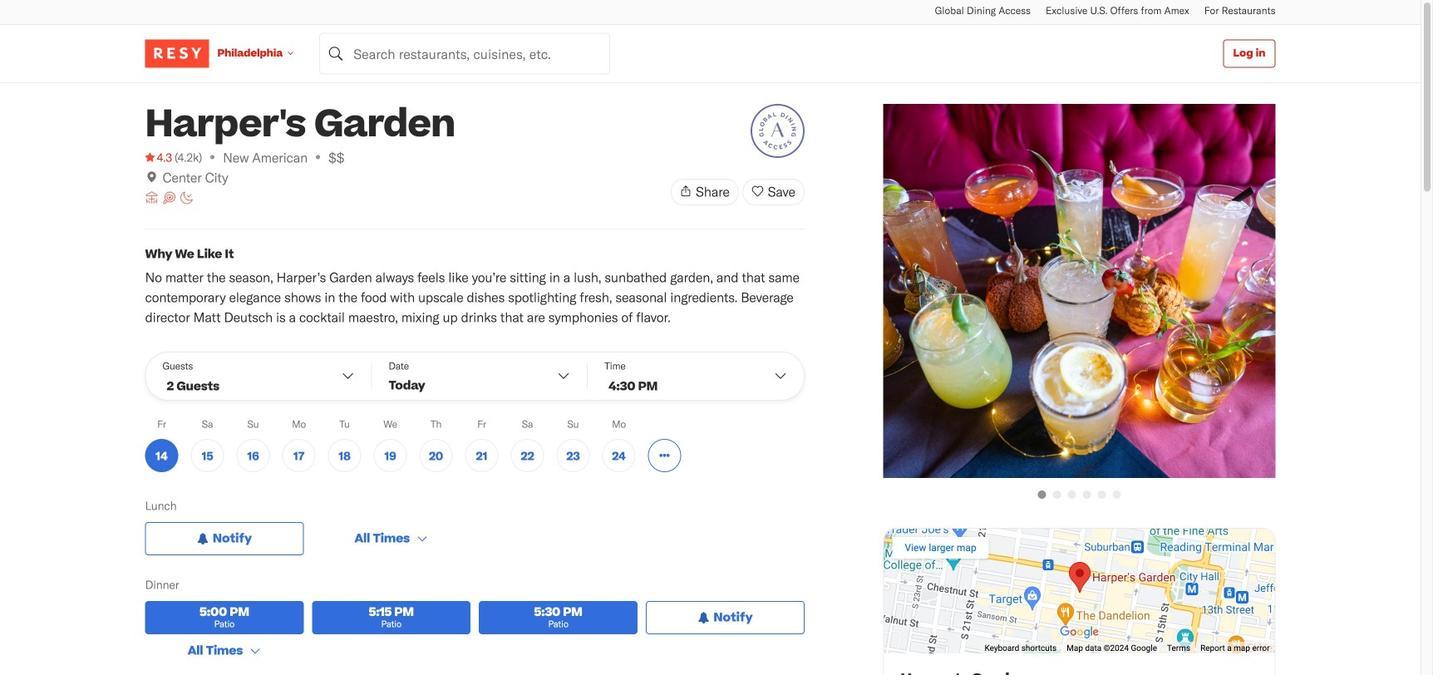 Task type: describe. For each thing, give the bounding box(es) containing it.
Search restaurants, cuisines, etc. text field
[[319, 33, 610, 74]]



Task type: vqa. For each thing, say whether or not it's contained in the screenshot.
'4.8 out of 5 stars' Icon
no



Task type: locate. For each thing, give the bounding box(es) containing it.
4.3 out of 5 stars image
[[145, 149, 172, 165]]

None field
[[319, 33, 610, 74]]



